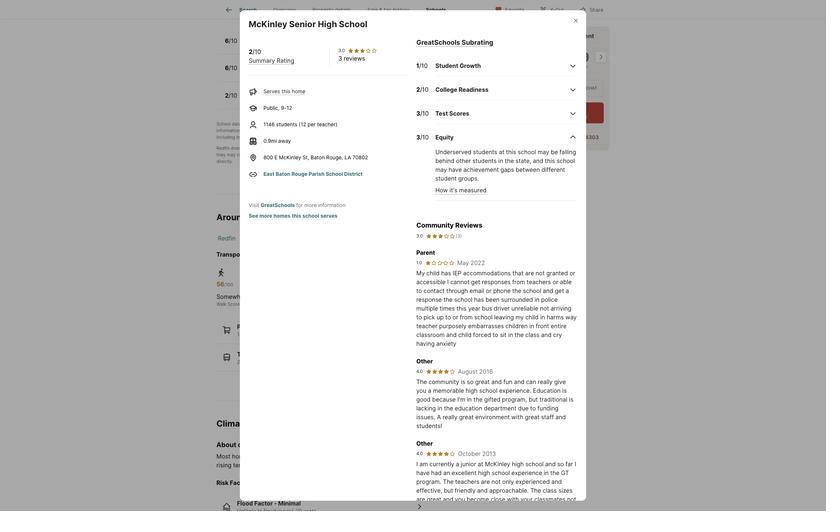 Task type: describe. For each thing, give the bounding box(es) containing it.
places 1 grocery, 26 restaurants, 4 parks
[[237, 323, 319, 337]]

overview tab
[[265, 1, 305, 19]]

next image
[[596, 51, 607, 63]]

2013
[[483, 450, 496, 457]]

rouge
[[292, 171, 308, 177]]

education
[[533, 387, 561, 394]]

am
[[420, 460, 428, 468]]

0 horizontal spatial has
[[442, 269, 452, 277]]

excellent
[[452, 469, 477, 476]]

have inside most homes have some risk of natural disasters, and may be impacted by climate change due to rising temperatures and sea levels.
[[252, 453, 266, 460]]

driver
[[494, 305, 510, 312]]

4.0 for i
[[417, 451, 423, 456]]

public, inside 6 /10 public, prek-5 • serves this home • 0.8mi
[[246, 42, 262, 48]]

school down rouge,
[[326, 171, 343, 177]]

the inside first step, and conduct their own investigation to determine their desired schools or school districts, including by contacting and visiting the schools themselves.
[[291, 135, 298, 140]]

multiple
[[417, 305, 439, 312]]

redfin link
[[218, 235, 236, 242]]

9- inside mckinley senior high school public, 9-12 • serves this home • 0.9mi
[[263, 97, 269, 103]]

school up experience on the right bottom of the page
[[526, 460, 544, 468]]

responses
[[482, 278, 511, 286]]

in down effective,
[[430, 504, 435, 511]]

0 vertical spatial get
[[472, 278, 481, 286]]

themselves.
[[317, 135, 342, 140]]

in inside underserved students at this school may be falling behind other students in the state, and this school may have achievement gaps between different student groups.
[[499, 157, 504, 165]]

homes inside mckinley senior high school dialog
[[274, 213, 291, 219]]

endorse
[[251, 146, 268, 151]]

in up a
[[438, 405, 443, 412]]

2 /10 summary rating
[[249, 48, 295, 64]]

school inside school service boundaries are intended to be used as a reference only; they may change and are not
[[332, 146, 346, 151]]

(225) 240-4303
[[558, 134, 599, 140]]

0.9mi inside mckinley senior high school public, 9-12 • serves this home • 0.9mi
[[328, 97, 341, 103]]

provided
[[247, 121, 265, 127]]

may
[[458, 259, 469, 266]]

serves inside mckinley senior high school public, 9-12 • serves this home • 0.9mi
[[280, 97, 297, 103]]

and down purposely on the bottom of page
[[447, 331, 457, 338]]

may down behind
[[436, 166, 447, 173]]

today
[[549, 115, 562, 120]]

may up the different
[[538, 148, 550, 156]]

0 vertical spatial more
[[305, 202, 317, 208]]

and left fun at the right
[[492, 378, 502, 385]]

this up the different
[[545, 157, 556, 165]]

greatschools subrating
[[417, 38, 494, 46]]

with down favorite
[[516, 32, 528, 40]]

1 vertical spatial get
[[555, 287, 565, 294]]

students for 1146
[[276, 121, 298, 127]]

and down front
[[542, 331, 552, 338]]

this inside mckinley senior high school public, 9-12 • serves this home • 0.9mi
[[298, 97, 307, 103]]

with inside the community is so great and fun and can really give you a memorable high school experience. education is good because i'm in the gifted program, but traditional is lacking in the education department due to funding issues. a really great environment with great staff and students!
[[512, 413, 524, 421]]

and down 'gt' at bottom
[[552, 478, 562, 485]]

0 horizontal spatial 2 /10
[[225, 92, 237, 99]]

this up public, 9-12
[[282, 88, 291, 94]]

are down effective,
[[417, 496, 426, 503]]

underserved
[[436, 148, 472, 156]]

serves inside mckinley senior high school dialog
[[264, 88, 280, 94]]

with down approachable.
[[507, 496, 519, 503]]

serves
[[321, 213, 338, 219]]

score
[[228, 301, 240, 307]]

1 vertical spatial risks
[[263, 441, 279, 449]]

so inside i am currently a junior at mckinley high school and so far i have had an excellent high school experience in the gt program. the teachers are not only experienced and effective, but friendly and approachable. the class sizes are great and you become close with your classmates not only in your grade and program, but with everyone.
[[558, 460, 564, 468]]

senior for mckinley senior high school public, 9-12 • serves this home • 0.9mi
[[274, 88, 292, 96]]

1 horizontal spatial e
[[291, 251, 294, 258]]

in up front
[[541, 313, 546, 321]]

and right disasters,
[[352, 453, 363, 460]]

x-
[[550, 6, 556, 13]]

1 their from the left
[[324, 128, 334, 133]]

visit
[[249, 202, 259, 208]]

not up approachable.
[[492, 478, 501, 485]]

a left premier
[[530, 32, 533, 40]]

1 horizontal spatial but
[[507, 504, 516, 511]]

and up redfin does not endorse or guarantee this information.
[[266, 135, 274, 140]]

close
[[491, 496, 506, 503]]

1 horizontal spatial from
[[513, 278, 526, 286]]

great down education
[[460, 413, 474, 421]]

and inside underserved students at this school may be falling behind other students in the state, and this school may have achievement gaps between different student groups.
[[533, 157, 544, 165]]

be inside most homes have some risk of natural disasters, and may be impacted by climate change due to rising temperatures and sea levels.
[[378, 453, 385, 460]]

you inside i am currently a junior at mckinley high school and so far i have had an excellent high school experience in the gt program. the teachers are not only experienced and effective, but friendly and approachable. the class sizes are great and you become close with your classmates not only in your grade and program, but with everyone.
[[455, 496, 465, 503]]

school down service
[[356, 152, 369, 158]]

in right sit
[[509, 331, 513, 338]]

0 horizontal spatial rating 3.0 out of 5 element
[[348, 48, 378, 54]]

information inside ', a nonprofit organization. redfin recommends buyers and renters use greatschools information and ratings as a'
[[217, 128, 240, 133]]

may inside most homes have some risk of natural disasters, and may be impacted by climate change due to rising temperatures and sea levels.
[[364, 453, 376, 460]]

/10 down 6 /10
[[229, 92, 237, 99]]

1 vertical spatial child
[[526, 313, 539, 321]]

and left "far"
[[546, 460, 556, 468]]

redfin left premier
[[534, 32, 553, 40]]

1 horizontal spatial baton
[[311, 154, 325, 160]]

redfin does not endorse or guarantee this information.
[[217, 146, 330, 151]]

is right data
[[243, 121, 246, 127]]

mckinley down guarantee
[[279, 154, 301, 160]]

are down endorse on the top left
[[263, 152, 269, 158]]

and up "contacting"
[[241, 128, 249, 133]]

/10 left glasgow
[[229, 64, 237, 72]]

tour via video chat list box
[[501, 80, 604, 97]]

this up state,
[[506, 148, 517, 156]]

not down the sizes
[[568, 496, 577, 503]]

grocery,
[[241, 331, 261, 337]]

this down visit
[[249, 212, 265, 223]]

mckinley senior high school
[[249, 19, 368, 29]]

• right 5
[[281, 42, 284, 48]]

have inside underserved students at this school may be falling behind other students in the state, and this school may have achievement gaps between different student groups.
[[449, 166, 462, 173]]

some
[[267, 453, 282, 460]]

that
[[513, 269, 524, 277]]

1 3 /10 from the top
[[417, 110, 429, 117]]

growth
[[460, 62, 481, 70]]

at for mckinley
[[478, 460, 484, 468]]

1 vertical spatial schools
[[299, 135, 315, 140]]

1 horizontal spatial the
[[443, 478, 454, 485]]

great left staff
[[525, 413, 540, 421]]

0 vertical spatial summary
[[251, 11, 274, 18]]

enrollment
[[370, 152, 392, 158]]

mckinley inside i am currently a junior at mckinley high school and so far i have had an excellent high school experience in the gt program. the teachers are not only experienced and effective, but friendly and approachable. the class sizes are great and you become close with your classmates not only in your grade and program, but with everyone.
[[485, 460, 511, 468]]

the down children at the bottom of page
[[515, 331, 524, 338]]

0 horizontal spatial only
[[417, 504, 428, 511]]

and down become
[[468, 504, 479, 511]]

or up purposely on the bottom of page
[[453, 313, 459, 321]]

out
[[556, 6, 564, 13]]

tab list containing search
[[217, 0, 461, 19]]

not left granted
[[536, 269, 545, 277]]

a left first
[[272, 128, 275, 133]]

be inside school service boundaries are intended to be used as a reference only; they may change and are not
[[421, 146, 426, 151]]

children
[[506, 322, 528, 330]]

school up state,
[[518, 148, 537, 156]]

6 /10 public, prek-5 • serves this home • 0.8mi
[[225, 37, 347, 48]]

reference
[[449, 146, 468, 151]]

parish
[[309, 171, 325, 177]]

home inside mckinley senior high school dialog
[[292, 88, 306, 94]]

/10 inside 6 /10 public, prek-5 • serves this home • 0.8mi
[[229, 37, 237, 44]]

and up experience.
[[515, 378, 525, 385]]

behind
[[436, 157, 455, 165]]

the down because
[[444, 405, 454, 412]]

home inside glasgow middle school public, 6-8 • serves this home • 2.2mi
[[306, 69, 320, 75]]

2 horizontal spatial high
[[512, 460, 524, 468]]

/10 up renters
[[421, 110, 429, 117]]

this inside glasgow middle school public, 6-8 • serves this home • 2.2mi
[[296, 69, 305, 75]]

but inside the community is so great and fun and can really give you a memorable high school experience. education is good because i'm in the gifted program, but traditional is lacking in the education department due to funding issues. a really great environment with great staff and students!
[[529, 396, 538, 403]]

east
[[264, 171, 275, 177]]

the inside i am currently a junior at mckinley high school and so far i have had an excellent high school experience in the gt program. the teachers are not only experienced and effective, but friendly and approachable. the class sizes are great and you become close with your classmates not only in your grade and program, but with everyone.
[[551, 469, 560, 476]]

and down some
[[272, 462, 283, 469]]

subrating
[[462, 38, 494, 46]]

friendly
[[455, 487, 476, 494]]

arriving
[[551, 305, 572, 312]]

other for community
[[417, 358, 433, 365]]

29
[[573, 49, 590, 65]]

class inside i am currently a junior at mckinley high school and so far i have had an excellent high school experience in the gt program. the teachers are not only experienced and effective, but friendly and approachable. the class sizes are great and you become close with your classmates not only in your grade and program, but with everyone.
[[543, 487, 557, 494]]

due inside most homes have some risk of natural disasters, and may be impacted by climate change due to rising temperatures and sea levels.
[[466, 453, 477, 460]]

is right the traditional
[[570, 396, 574, 403]]

around this home
[[217, 212, 290, 223]]

public, 9-12
[[264, 105, 292, 111]]

share
[[590, 6, 604, 13]]

summary inside 2 /10 summary rating
[[249, 57, 275, 64]]

mckinley senior high school element
[[249, 10, 377, 30]]

2016
[[480, 368, 493, 375]]

/10 left college
[[420, 86, 429, 93]]

tour for tour via video chat
[[553, 86, 564, 91]]

800
[[264, 154, 273, 160]]

is down the august
[[461, 378, 466, 385]]

able
[[560, 278, 572, 286]]

achievement
[[464, 166, 499, 173]]

with left the everyone.
[[518, 504, 530, 511]]

1 horizontal spatial schools
[[428, 128, 444, 133]]

program, inside the community is so great and fun and can really give you a memorable high school experience. education is good because i'm in the gifted program, but traditional is lacking in the education department due to funding issues. a really great environment with great staff and students!
[[503, 396, 528, 403]]

0 horizontal spatial more
[[260, 213, 273, 219]]

most
[[217, 453, 231, 460]]

in left front
[[530, 322, 535, 330]]

the up the "surrounded"
[[513, 287, 522, 294]]

0 vertical spatial rating
[[275, 11, 291, 18]]

readiness
[[459, 86, 489, 93]]

change for due
[[444, 453, 464, 460]]

the up education
[[474, 396, 483, 403]]

contacting
[[243, 135, 265, 140]]

1 vertical spatial rating 3.0 out of 5 element
[[426, 233, 456, 239]]

1 vertical spatial 3
[[417, 110, 421, 117]]

1.0
[[417, 260, 422, 265]]

4.0 for the
[[417, 369, 423, 374]]

sale & tax history tab
[[360, 1, 418, 19]]

test scores button
[[436, 103, 578, 124]]

different
[[542, 166, 566, 173]]

• left "2.2mi"
[[321, 69, 324, 75]]

leaving
[[495, 313, 514, 321]]

a inside school service boundaries are intended to be used as a reference only; they may change and are not
[[445, 146, 447, 151]]

a right the ,
[[304, 121, 306, 127]]

a inside i am currently a junior at mckinley high school and so far i have had an excellent high school experience in the gt program. the teachers are not only experienced and effective, but friendly and approachable. the class sizes are great and you become close with your classmates not only in your grade and program, but with everyone.
[[456, 460, 460, 468]]

not down police
[[540, 305, 550, 312]]

12 inside mckinley senior high school dialog
[[287, 105, 292, 111]]

how
[[436, 187, 448, 194]]

everyone.
[[531, 504, 558, 511]]

places
[[237, 323, 256, 330]]

0 vertical spatial risks
[[250, 419, 271, 429]]

0 horizontal spatial climate
[[238, 441, 262, 449]]

home down the greatschools "link" at left
[[267, 212, 290, 223]]

2 inside 2 /10 summary rating
[[249, 48, 253, 55]]

are up become
[[482, 478, 490, 485]]

funding
[[538, 405, 559, 412]]

2 their from the left
[[400, 128, 410, 133]]

through
[[447, 287, 468, 294]]

to inside "guaranteed to be accurate. to verify school enrollment eligibility, contact the school district directly."
[[304, 152, 308, 158]]

in right i'm
[[467, 396, 472, 403]]

it's
[[450, 187, 458, 194]]

school down for
[[303, 213, 320, 219]]

0 vertical spatial really
[[538, 378, 553, 385]]

rating 4.0 out of 5 element for am
[[426, 451, 456, 457]]

school left data
[[217, 121, 231, 127]]

climate risks
[[217, 419, 271, 429]]

home inside 6 /10 public, prek-5 • serves this home • 0.8mi
[[314, 42, 327, 48]]

6 for 6 /10
[[225, 64, 229, 72]]

equity button
[[436, 127, 578, 148]]

to inside first step, and conduct their own investigation to determine their desired schools or school districts, including by contacting and visiting the schools themselves.
[[372, 128, 377, 133]]

become
[[467, 496, 490, 503]]

in left police
[[535, 296, 540, 303]]

1 vertical spatial 3.0
[[417, 233, 423, 239]]

the up times
[[444, 296, 453, 303]]

flood
[[237, 500, 253, 507]]

are up "enrollment"
[[388, 146, 395, 151]]

intended
[[396, 146, 414, 151]]

conduct
[[306, 128, 323, 133]]

2 vertical spatial child
[[459, 331, 472, 338]]

is down give
[[563, 387, 567, 394]]

or up able
[[570, 269, 576, 277]]

are inside my child has iep accommodations that are not granted or accessible i cannot get responses from teachers or able to contact through email or phone the school and get a response the school has been surrounded in police multiple times this year bus driver unreliable not arriving to pick up to or from school leaving my child in harms way teacher purposely embarrasses children in front entire classroom and child forced to sit in the class and cry having anxiety
[[526, 269, 534, 277]]

homes inside most homes have some risk of natural disasters, and may be impacted by climate change due to rising temperatures and sea levels.
[[232, 453, 251, 460]]

• right the 8
[[273, 69, 276, 75]]

mckinley inside mckinley senior high school public, 9-12 • serves this home • 0.9mi
[[246, 88, 272, 96]]

2 vertical spatial students
[[473, 157, 497, 165]]

having
[[417, 340, 435, 347]]

0 horizontal spatial 3.0
[[339, 48, 345, 53]]

school inside first step, and conduct their own investigation to determine their desired schools or school districts, including by contacting and visiting the schools themselves.
[[450, 128, 464, 133]]

and up grade
[[443, 496, 454, 503]]

first
[[276, 128, 284, 133]]

gt
[[562, 469, 570, 476]]

including
[[217, 135, 235, 140]]

favorite
[[505, 6, 525, 13]]

climate inside most homes have some risk of natural disasters, and may be impacted by climate change due to rising temperatures and sea levels.
[[422, 453, 442, 460]]

2 horizontal spatial i
[[575, 460, 577, 468]]

0 horizontal spatial i
[[417, 460, 418, 468]]

0 vertical spatial by
[[267, 121, 272, 127]]

school down through
[[455, 296, 473, 303]]

home inside mckinley senior high school public, 9-12 • serves this home • 0.9mi
[[309, 97, 322, 103]]

megabus
[[261, 359, 283, 365]]

away
[[278, 138, 291, 144]]

due inside the community is so great and fun and can really give you a memorable high school experience. education is good because i'm in the gifted program, but traditional is lacking in the education department due to funding issues. a really great environment with great staff and students!
[[519, 405, 529, 412]]

by inside most homes have some risk of natural disasters, and may be impacted by climate change due to rising temperatures and sea levels.
[[414, 453, 421, 460]]

(225)
[[558, 134, 572, 140]]

2 vertical spatial 3
[[417, 134, 421, 141]]

/10 left 'student'
[[420, 62, 428, 70]]

college readiness button
[[436, 79, 578, 100]]

renters
[[423, 121, 438, 127]]

measured
[[459, 187, 487, 194]]

nonprofit
[[307, 121, 326, 127]]

approachable.
[[490, 487, 529, 494]]

information inside mckinley senior high school dialog
[[318, 202, 346, 208]]

details
[[335, 7, 351, 13]]

redfin up "they"
[[217, 146, 230, 151]]

next
[[518, 115, 528, 120]]

may inside school service boundaries are intended to be used as a reference only; they may change and are not
[[227, 152, 236, 158]]

this inside 6 /10 public, prek-5 • serves this home • 0.8mi
[[304, 42, 312, 48]]

1 horizontal spatial high
[[479, 469, 490, 476]]

accurate.
[[316, 152, 335, 158]]

dr
[[327, 251, 334, 258]]

or up 800
[[269, 146, 273, 151]]

1 inside places 1 grocery, 26 restaurants, 4 parks
[[237, 331, 240, 337]]

e inside dialog
[[275, 154, 278, 160]]

great down the 2016
[[476, 378, 490, 385]]

students for underserved
[[473, 148, 498, 156]]

rating inside 2 /10 summary rating
[[277, 57, 295, 64]]

high for mckinley senior high school
[[318, 19, 337, 29]]

a inside my child has iep accommodations that are not granted or accessible i cannot get responses from teachers or able to contact through email or phone the school and get a response the school has been surrounded in police multiple times this year bus driver unreliable not arriving to pick up to or from school leaving my child in harms way teacher purposely embarrasses children in front entire classroom and child forced to sit in the class and cry having anxiety
[[566, 287, 570, 294]]

overview
[[273, 7, 296, 13]]

12 inside mckinley senior high school public, 9-12 • serves this home • 0.9mi
[[269, 97, 274, 103]]

school down reference
[[439, 152, 453, 158]]

and up desired
[[414, 121, 422, 127]]

only;
[[470, 146, 480, 151]]

0 vertical spatial only
[[503, 478, 514, 485]]

school inside mckinley senior high school public, 9-12 • serves this home • 0.9mi
[[309, 88, 328, 96]]

contact inside my child has iep accommodations that are not granted or accessible i cannot get responses from teachers or able to contact through email or phone the school and get a response the school has been surrounded in police multiple times this year bus driver unreliable not arriving to pick up to or from school leaving my child in harms way teacher purposely embarrasses children in front entire classroom and child forced to sit in the class and cry having anxiety
[[424, 287, 445, 294]]



Task type: vqa. For each thing, say whether or not it's contained in the screenshot.
the topmost "from"
yes



Task type: locate. For each thing, give the bounding box(es) containing it.
factor for flood
[[255, 500, 273, 507]]

2 vertical spatial high
[[479, 469, 490, 476]]

2 4.0 from the top
[[417, 451, 423, 456]]

school inside mckinley senior high school element
[[339, 19, 368, 29]]

• up teacher)
[[324, 97, 327, 103]]

0 vertical spatial child
[[427, 269, 440, 277]]

rating 3.0 out of 5 element down community
[[426, 233, 456, 239]]

1 horizontal spatial climate
[[422, 453, 442, 460]]

at for 12:00
[[563, 115, 567, 120]]

1 vertical spatial so
[[558, 460, 564, 468]]

at inside i am currently a junior at mckinley high school and so far i have had an excellent high school experience in the gt program. the teachers are not only experienced and effective, but friendly and approachable. the class sizes are great and you become close with your classmates not only in your grade and program, but with everyone.
[[478, 460, 484, 468]]

districts,
[[465, 128, 483, 133]]

the left 'gt' at bottom
[[551, 469, 560, 476]]

contact down accessible at the right of the page
[[424, 287, 445, 294]]

0 vertical spatial you
[[417, 387, 427, 394]]

3.0 up 3 reviews
[[339, 48, 345, 53]]

restaurants,
[[270, 331, 299, 337]]

at down october 2013
[[478, 460, 484, 468]]

program,
[[503, 396, 528, 403], [480, 504, 505, 511]]

1
[[417, 62, 420, 70], [237, 331, 240, 337]]

public, inside mckinley senior high school public, 9-12 • serves this home • 0.9mi
[[246, 97, 262, 103]]

and
[[414, 121, 422, 127], [241, 128, 249, 133], [297, 128, 305, 133], [266, 135, 274, 140], [254, 152, 261, 158], [533, 157, 544, 165], [543, 287, 554, 294], [447, 331, 457, 338], [542, 331, 552, 338], [492, 378, 502, 385], [515, 378, 525, 385], [556, 413, 566, 421], [352, 453, 363, 460], [546, 460, 556, 468], [272, 462, 283, 469], [552, 478, 562, 485], [478, 487, 488, 494], [443, 496, 454, 503], [468, 504, 479, 511]]

/10 up 6 /10
[[229, 37, 237, 44]]

fun
[[504, 378, 513, 385]]

0 horizontal spatial high
[[294, 88, 307, 96]]

a up excellent
[[456, 460, 460, 468]]

a
[[530, 32, 533, 40], [304, 121, 306, 127], [272, 128, 275, 133], [445, 146, 447, 151], [566, 287, 570, 294], [428, 387, 432, 394], [456, 460, 460, 468]]

public, up provided
[[246, 97, 262, 103]]

1 vertical spatial 6
[[225, 64, 229, 72]]

0 vertical spatial tour
[[501, 32, 514, 40]]

effective,
[[417, 487, 443, 494]]

by right provided
[[267, 121, 272, 127]]

/10 down desired
[[421, 134, 429, 141]]

and right staff
[[556, 413, 566, 421]]

community
[[429, 378, 460, 385]]

senior inside dialog
[[289, 19, 316, 29]]

0 horizontal spatial schools
[[299, 135, 315, 140]]

mckinley senior high school public, 9-12 • serves this home • 0.9mi
[[246, 88, 341, 103]]

0 horizontal spatial so
[[467, 378, 474, 385]]

summary rating link
[[249, 57, 295, 64]]

1 4.0 from the top
[[417, 369, 423, 374]]

1 horizontal spatial have
[[417, 469, 430, 476]]

26
[[263, 331, 269, 337]]

by inside first step, and conduct their own investigation to determine their desired schools or school districts, including by contacting and visiting the schools themselves.
[[237, 135, 242, 140]]

schools down conduct
[[299, 135, 315, 140]]

0.9mi away
[[264, 138, 291, 144]]

my
[[417, 269, 425, 277]]

0 horizontal spatial 9-
[[263, 97, 269, 103]]

high inside mckinley senior high school public, 9-12 • serves this home • 0.9mi
[[294, 88, 307, 96]]

2 down 1 /10
[[417, 86, 420, 93]]

1 vertical spatial rating 4.0 out of 5 element
[[426, 451, 456, 457]]

harms
[[547, 313, 564, 321]]

schools down renters
[[428, 128, 444, 133]]

tour left via
[[553, 86, 564, 91]]

as inside school service boundaries are intended to be used as a reference only; they may change and are not
[[439, 146, 444, 151]]

0 horizontal spatial 0.9mi
[[264, 138, 277, 144]]

3
[[339, 55, 342, 62], [417, 110, 421, 117], [417, 134, 421, 141]]

other down having
[[417, 358, 433, 365]]

0 vertical spatial at
[[563, 115, 567, 120]]

2 3 /10 from the top
[[417, 134, 429, 141]]

service
[[347, 146, 362, 151]]

2 vertical spatial at
[[478, 460, 484, 468]]

12
[[269, 97, 274, 103], [287, 105, 292, 111]]

2 horizontal spatial by
[[414, 453, 421, 460]]

i inside my child has iep accommodations that are not granted or accessible i cannot get responses from teachers or able to contact through email or phone the school and get a response the school has been surrounded in police multiple times this year bus driver unreliable not arriving to pick up to or from school leaving my child in harms way teacher purposely embarrasses children in front entire classroom and child forced to sit in the class and cry having anxiety
[[448, 278, 449, 286]]

0 horizontal spatial tour
[[501, 32, 514, 40]]

information up serves
[[318, 202, 346, 208]]

0 vertical spatial class
[[526, 331, 540, 338]]

0 vertical spatial 3 /10
[[417, 110, 429, 117]]

1 vertical spatial only
[[417, 504, 428, 511]]

2 rating 4.0 out of 5 element from the top
[[426, 451, 456, 457]]

56
[[217, 281, 224, 288]]

to inside most homes have some risk of natural disasters, and may be impacted by climate change due to rising temperatures and sea levels.
[[478, 453, 484, 460]]

or inside first step, and conduct their own investigation to determine their desired schools or school districts, including by contacting and visiting the schools themselves.
[[445, 128, 449, 133]]

2 horizontal spatial the
[[531, 487, 542, 494]]

first step, and conduct their own investigation to determine their desired schools or school districts, including by contacting and visiting the schools themselves.
[[217, 128, 483, 140]]

be down information.
[[309, 152, 314, 158]]

as right used
[[439, 146, 444, 151]]

redfin inside ', a nonprofit organization. redfin recommends buyers and renters use greatschools information and ratings as a'
[[356, 121, 369, 127]]

high for mckinley senior high school public, 9-12 • serves this home • 0.9mi
[[294, 88, 307, 96]]

east baton rouge parish school district link
[[264, 171, 363, 177]]

program, down experience.
[[503, 396, 528, 403]]

class up the classmates
[[543, 487, 557, 494]]

have down other
[[449, 166, 462, 173]]

greatschools
[[217, 11, 249, 18], [417, 38, 461, 46], [273, 121, 301, 127], [448, 121, 475, 127], [261, 202, 295, 208]]

0 vertical spatial 12
[[269, 97, 274, 103]]

0 vertical spatial program,
[[503, 396, 528, 403]]

1 vertical spatial due
[[466, 453, 477, 460]]

or up been
[[486, 287, 492, 294]]

home left "2.2mi"
[[306, 69, 320, 75]]

rating 3.0 out of 5 element up 'reviews'
[[348, 48, 378, 54]]

this inside my child has iep accommodations that are not granted or accessible i cannot get responses from teachers or able to contact through email or phone the school and get a response the school has been surrounded in police multiple times this year bus driver unreliable not arriving to pick up to or from school leaving my child in harms way teacher purposely embarrasses children in front entire classroom and child forced to sit in the class and cry having anxiety
[[457, 305, 467, 312]]

rating 4.0 out of 5 element for community
[[426, 369, 456, 374]]

1 horizontal spatial factor
[[255, 500, 273, 507]]

tour via video chat
[[553, 86, 598, 91]]

0 vertical spatial 1
[[417, 62, 420, 70]]

1 vertical spatial 0.9mi
[[264, 138, 277, 144]]

this down visit greatschools for more information
[[292, 213, 302, 219]]

natural
[[303, 453, 322, 460]]

this down mckinley senior high school
[[304, 42, 312, 48]]

1 horizontal spatial homes
[[274, 213, 291, 219]]

program, inside i am currently a junior at mckinley high school and so far i have had an excellent high school experience in the gt program. the teachers are not only experienced and effective, but friendly and approachable. the class sizes are great and you become close with your classmates not only in your grade and program, but with everyone.
[[480, 504, 505, 511]]

schools tab
[[418, 1, 455, 19]]

1 6 from the top
[[225, 37, 229, 44]]

this down serves this home link
[[298, 97, 307, 103]]

the inside "guaranteed to be accurate. to verify school enrollment eligibility, contact the school district directly."
[[431, 152, 438, 158]]

1 vertical spatial contact
[[424, 287, 445, 294]]

1 rating 4.0 out of 5 element from the top
[[426, 369, 456, 374]]

0 horizontal spatial as
[[266, 128, 271, 133]]

i'm
[[458, 396, 466, 403]]

6 for 6 /10 public, prek-5 • serves this home • 0.8mi
[[225, 37, 229, 44]]

5
[[277, 42, 280, 48]]

2 horizontal spatial but
[[529, 396, 538, 403]]

classmates
[[535, 496, 566, 503]]

more right see
[[260, 213, 273, 219]]

1 horizontal spatial child
[[459, 331, 472, 338]]

and inside school service boundaries are intended to be used as a reference only; they may change and are not
[[254, 152, 261, 158]]

12 down mckinley senior high school public, 9-12 • serves this home • 0.9mi
[[287, 105, 292, 111]]

memorable
[[433, 387, 464, 394]]

disasters,
[[324, 453, 351, 460]]

1 vertical spatial from
[[460, 313, 473, 321]]

mckinley down 2013
[[485, 460, 511, 468]]

0 horizontal spatial their
[[324, 128, 334, 133]]

transit 201, 202, megabus
[[237, 351, 283, 365]]

october 2013
[[458, 450, 496, 457]]

at down tour
[[563, 115, 567, 120]]

3 down desired
[[417, 134, 421, 141]]

their
[[324, 128, 334, 133], [400, 128, 410, 133]]

great down effective,
[[427, 496, 442, 503]]

0 vertical spatial due
[[519, 405, 529, 412]]

student
[[436, 175, 457, 182]]

school up embarrasses
[[475, 313, 493, 321]]

0.9mi inside mckinley senior high school dialog
[[264, 138, 277, 144]]

property details tab
[[305, 1, 360, 19]]

tour for tour with a redfin premier agent
[[501, 32, 514, 40]]

0 vertical spatial high
[[466, 387, 478, 394]]

&
[[380, 7, 383, 13]]

1 vertical spatial change
[[444, 453, 464, 460]]

8
[[269, 69, 272, 75]]

1 vertical spatial students
[[473, 148, 498, 156]]

from down the year
[[460, 313, 473, 321]]

pm
[[581, 115, 587, 120]]

senior inside mckinley senior high school public, 9-12 • serves this home • 0.9mi
[[274, 88, 292, 96]]

be left impacted at the left bottom
[[378, 453, 385, 460]]

granted
[[547, 269, 569, 277]]

gifted
[[485, 396, 501, 403]]

0 vertical spatial baton
[[311, 154, 325, 160]]

high inside the community is so great and fun and can really give you a memorable high school experience. education is good because i'm in the gifted program, but traditional is lacking in the education department due to funding issues. a really great environment with great staff and students!
[[466, 387, 478, 394]]

your left grade
[[436, 504, 449, 511]]

have
[[449, 166, 462, 173], [252, 453, 266, 460], [417, 469, 430, 476]]

redfin
[[534, 32, 553, 40], [356, 121, 369, 127], [217, 146, 230, 151], [218, 235, 236, 242]]

flood factor - minimal button
[[217, 493, 430, 511]]

1 horizontal spatial has
[[475, 296, 484, 303]]

staff
[[542, 413, 554, 421]]

0 vertical spatial 0.9mi
[[328, 97, 341, 103]]

step,
[[285, 128, 296, 133]]

be inside "guaranteed to be accurate. to verify school enrollment eligibility, contact the school district directly."
[[309, 152, 314, 158]]

factor right risk
[[230, 479, 249, 487]]

times
[[440, 305, 455, 312]]

or up the 'equity' on the right
[[445, 128, 449, 133]]

12:00
[[568, 115, 580, 120]]

1 horizontal spatial change
[[444, 453, 464, 460]]

1 vertical spatial other
[[417, 440, 433, 447]]

1 vertical spatial really
[[443, 413, 458, 421]]

senior for mckinley senior high school
[[289, 19, 316, 29]]

0 vertical spatial rating 4.0 out of 5 element
[[426, 369, 456, 374]]

0.8mi
[[333, 42, 347, 48]]

school inside the community is so great and fun and can really give you a memorable high school experience. education is good because i'm in the gifted program, but traditional is lacking in the education department due to funding issues. a really great environment with great staff and students!
[[480, 387, 498, 394]]

®
[[240, 301, 243, 307]]

lakeshore
[[296, 251, 326, 258]]

the up good
[[417, 378, 427, 385]]

2022
[[471, 259, 485, 266]]

change inside school service boundaries are intended to be used as a reference only; they may change and are not
[[237, 152, 252, 158]]

la
[[345, 154, 351, 160]]

2 horizontal spatial 2
[[417, 86, 420, 93]]

this up the st,
[[297, 146, 304, 151]]

school inside glasgow middle school public, 6-8 • serves this home • 2.2mi
[[293, 61, 313, 68]]

9- inside mckinley senior high school dialog
[[281, 105, 287, 111]]

issues.
[[417, 413, 436, 421]]

and up the "between" on the right top
[[533, 157, 544, 165]]

class inside my child has iep accommodations that are not granted or accessible i cannot get responses from teachers or able to contact through email or phone the school and get a response the school has been surrounded in police multiple times this year bus driver unreliable not arriving to pick up to or from school leaving my child in harms way teacher purposely embarrasses children in front entire classroom and child forced to sit in the class and cry having anxiety
[[526, 331, 540, 338]]

1 vertical spatial baton
[[276, 171, 291, 177]]

homes down the greatschools "link" at left
[[274, 213, 291, 219]]

1 horizontal spatial at
[[499, 148, 505, 156]]

greatschools inside ', a nonprofit organization. redfin recommends buyers and renters use greatschools information and ratings as a'
[[448, 121, 475, 127]]

1 /10
[[417, 62, 428, 70]]

sit
[[500, 331, 507, 338]]

see
[[249, 213, 258, 219]]

1 horizontal spatial get
[[555, 287, 565, 294]]

homes
[[274, 213, 291, 219], [232, 453, 251, 460]]

2 6 from the top
[[225, 64, 229, 72]]

1 vertical spatial the
[[443, 478, 454, 485]]

home up "nonprofit"
[[309, 97, 322, 103]]

property
[[313, 7, 334, 13]]

1 vertical spatial high
[[294, 88, 307, 96]]

1 horizontal spatial really
[[538, 378, 553, 385]]

email
[[470, 287, 485, 294]]

more
[[305, 202, 317, 208], [260, 213, 273, 219]]

(225) 240-4303 link
[[558, 134, 599, 140]]

serves inside 6 /10 public, prek-5 • serves this home • 0.8mi
[[285, 42, 302, 48]]

as inside ', a nonprofit organization. redfin recommends buyers and renters use greatschools information and ratings as a'
[[266, 128, 271, 133]]

by
[[267, 121, 272, 127], [237, 135, 242, 140], [414, 453, 421, 460]]

0 vertical spatial 4.0
[[417, 369, 423, 374]]

1 vertical spatial but
[[444, 487, 454, 494]]

rating 3.0 out of 5 element
[[348, 48, 378, 54], [426, 233, 456, 239]]

contact inside "guaranteed to be accurate. to verify school enrollment eligibility, contact the school district directly."
[[414, 152, 430, 158]]

at down equity "dropdown button"
[[499, 148, 505, 156]]

3 up desired
[[417, 110, 421, 117]]

august
[[458, 368, 478, 375]]

a inside the community is so great and fun and can really give you a memorable high school experience. education is good because i'm in the gifted program, but traditional is lacking in the education department due to funding issues. a really great environment with great staff and students!
[[428, 387, 432, 394]]

or down granted
[[553, 278, 559, 286]]

way
[[566, 313, 577, 321]]

to inside school service boundaries are intended to be used as a reference only; they may change and are not
[[415, 146, 420, 151]]

summary
[[251, 11, 274, 18], [249, 57, 275, 64]]

the down used
[[431, 152, 438, 158]]

0 horizontal spatial have
[[252, 453, 266, 460]]

teachers inside my child has iep accommodations that are not granted or accessible i cannot get responses from teachers or able to contact through email or phone the school and get a response the school has been surrounded in police multiple times this year bus driver unreliable not arriving to pick up to or from school leaving my child in harms way teacher purposely embarrasses children in front entire classroom and child forced to sit in the class and cry having anxiety
[[527, 278, 551, 286]]

1 horizontal spatial rating 3.0 out of 5 element
[[426, 233, 456, 239]]

the inside underserved students at this school may be falling behind other students in the state, and this school may have achievement gaps between different student groups.
[[505, 157, 514, 165]]

rating 1.0 out of 5 element
[[425, 260, 455, 266]]

56 /100
[[217, 281, 233, 288]]

change for and
[[237, 152, 252, 158]]

mckinley senior high school dialog
[[240, 10, 587, 511]]

not inside school service boundaries are intended to be used as a reference only; they may change and are not
[[270, 152, 277, 158]]

and down 1146 students (12 per teacher)
[[297, 128, 305, 133]]

0 horizontal spatial information
[[217, 128, 240, 133]]

(3)
[[456, 233, 462, 239]]

change up the currently
[[444, 453, 464, 460]]

1 vertical spatial more
[[260, 213, 273, 219]]

rating
[[275, 11, 291, 18], [277, 57, 295, 64]]

investigation
[[345, 128, 371, 133]]

tour down favorite button
[[501, 32, 514, 40]]

2 vertical spatial have
[[417, 469, 430, 476]]

school up the "surrounded"
[[523, 287, 542, 294]]

serves right 5
[[285, 42, 302, 48]]

0 horizontal spatial at
[[478, 460, 484, 468]]

great inside i am currently a junior at mckinley high school and so far i have had an excellent high school experience in the gt program. the teachers are not only experienced and effective, but friendly and approachable. the class sizes are great and you become close with your classmates not only in your grade and program, but with everyone.
[[427, 496, 442, 503]]

2 down 6 /10
[[225, 92, 229, 99]]

3 /10 down desired
[[417, 134, 429, 141]]

2 other from the top
[[417, 440, 433, 447]]

public, inside mckinley senior high school dialog
[[264, 105, 280, 111]]

1 horizontal spatial information
[[318, 202, 346, 208]]

high up experience on the right bottom of the page
[[512, 460, 524, 468]]

option
[[501, 80, 548, 97]]

0 vertical spatial your
[[521, 496, 533, 503]]

guarantee
[[274, 146, 296, 151]]

public, inside glasgow middle school public, 6-8 • serves this home • 2.2mi
[[246, 69, 262, 75]]

be inside underserved students at this school may be falling behind other students in the state, and this school may have achievement gaps between different student groups.
[[551, 148, 558, 156]]

1 vertical spatial program,
[[480, 504, 505, 511]]

school up approachable.
[[492, 469, 510, 476]]

as down 1146
[[266, 128, 271, 133]]

0 vertical spatial senior
[[289, 19, 316, 29]]

mckinley down greatschools summary rating
[[249, 19, 287, 29]]

not right does
[[243, 146, 249, 151]]

0 horizontal spatial but
[[444, 487, 454, 494]]

the inside the community is so great and fun and can really give you a memorable high school experience. education is good because i'm in the gifted program, but traditional is lacking in the education department due to funding issues. a really great environment with great staff and students!
[[417, 378, 427, 385]]

0 vertical spatial 3
[[339, 55, 342, 62]]

rating 4.0 out of 5 element
[[426, 369, 456, 374], [426, 451, 456, 457]]

middle
[[272, 61, 292, 68]]

factor inside button
[[255, 500, 273, 507]]

but
[[529, 396, 538, 403], [444, 487, 454, 494], [507, 504, 516, 511]]

have inside i am currently a junior at mckinley high school and so far i have had an excellent high school experience in the gt program. the teachers are not only experienced and effective, but friendly and approachable. the class sizes are great and you become close with your classmates not only in your grade and program, but with everyone.
[[417, 469, 430, 476]]

,
[[301, 121, 302, 127]]

1 vertical spatial your
[[436, 504, 449, 511]]

2 horizontal spatial have
[[449, 166, 462, 173]]

1 horizontal spatial class
[[543, 487, 557, 494]]

1 vertical spatial has
[[475, 296, 484, 303]]

you inside the community is so great and fun and can really give you a memorable high school experience. education is good because i'm in the gifted program, but traditional is lacking in the education department due to funding issues. a really great environment with great staff and students!
[[417, 387, 427, 394]]

0 vertical spatial contact
[[414, 152, 430, 158]]

2 /10 inside mckinley senior high school dialog
[[417, 86, 429, 93]]

0 horizontal spatial factor
[[230, 479, 249, 487]]

test scores
[[436, 110, 470, 117]]

6 inside 6 /10 public, prek-5 • serves this home • 0.8mi
[[225, 37, 229, 44]]

information up including
[[217, 128, 240, 133]]

school down "2.2mi"
[[309, 88, 328, 96]]

202,
[[249, 359, 259, 365]]

high down 2013
[[479, 469, 490, 476]]

so inside the community is so great and fun and can really give you a memorable high school experience. education is good because i'm in the gifted program, but traditional is lacking in the education department due to funding issues. a really great environment with great staff and students!
[[467, 378, 474, 385]]

teachers inside i am currently a junior at mckinley high school and so far i have had an excellent high school experience in the gt program. the teachers are not only experienced and effective, but friendly and approachable. the class sizes are great and you become close with your classmates not only in your grade and program, but with everyone.
[[456, 478, 480, 485]]

in up experienced
[[544, 469, 549, 476]]

0.9mi up organization. in the top left of the page
[[328, 97, 341, 103]]

tab list
[[217, 0, 461, 19]]

1 other from the top
[[417, 358, 433, 365]]

1 vertical spatial tour
[[553, 86, 564, 91]]

information.
[[306, 146, 330, 151]]

factor for risk
[[230, 479, 249, 487]]

1 vertical spatial 1
[[237, 331, 240, 337]]

to inside the community is so great and fun and can really give you a memorable high school experience. education is good because i'm in the gifted program, but traditional is lacking in the education department due to funding issues. a really great environment with great staff and students!
[[531, 405, 536, 412]]

transportation near 1637 e lakeshore dr
[[217, 251, 334, 258]]

redfin up transportation
[[218, 235, 236, 242]]

but down education
[[529, 396, 538, 403]]

2.2mi
[[326, 69, 339, 75]]

• left 0.8mi
[[329, 42, 332, 48]]

you up grade
[[455, 496, 465, 503]]

0 vertical spatial rating 3.0 out of 5 element
[[348, 48, 378, 54]]

1 inside mckinley senior high school dialog
[[417, 62, 420, 70]]

1 vertical spatial class
[[543, 487, 557, 494]]

/10 inside 2 /10 summary rating
[[253, 48, 261, 55]]

0 horizontal spatial 2
[[225, 92, 229, 99]]

• up public, 9-12
[[276, 97, 279, 103]]

boundaries
[[363, 146, 387, 151]]

change inside most homes have some risk of natural disasters, and may be impacted by climate change due to rising temperatures and sea levels.
[[444, 453, 464, 460]]

sale
[[368, 7, 378, 13]]

transit
[[237, 351, 257, 358]]

college readiness
[[436, 86, 489, 93]]

be
[[421, 146, 426, 151], [551, 148, 558, 156], [309, 152, 314, 158], [378, 453, 385, 460]]

•
[[281, 42, 284, 48], [329, 42, 332, 48], [273, 69, 276, 75], [321, 69, 324, 75], [276, 97, 279, 103], [324, 97, 327, 103]]

be left used
[[421, 146, 426, 151]]

school down falling
[[557, 157, 575, 165]]

0 vertical spatial change
[[237, 152, 252, 158]]

with
[[516, 32, 528, 40], [512, 413, 524, 421], [507, 496, 519, 503], [518, 504, 530, 511]]

0 vertical spatial so
[[467, 378, 474, 385]]

have up temperatures
[[252, 453, 266, 460]]

their down buyers at the top of page
[[400, 128, 410, 133]]

and up police
[[543, 287, 554, 294]]

baton down information.
[[311, 154, 325, 160]]

mckinley down 6-
[[246, 88, 272, 96]]

at inside underserved students at this school may be falling behind other students in the state, and this school may have achievement gaps between different student groups.
[[499, 148, 505, 156]]

, a nonprofit organization. redfin recommends buyers and renters use greatschools information and ratings as a
[[217, 121, 475, 133]]

serves inside glasgow middle school public, 6-8 • serves this home • 2.2mi
[[278, 69, 295, 75]]

factor left -
[[255, 500, 273, 507]]

high inside dialog
[[318, 19, 337, 29]]

1 horizontal spatial high
[[318, 19, 337, 29]]

0 horizontal spatial 1
[[237, 331, 240, 337]]

0 vertical spatial factor
[[230, 479, 249, 487]]

greatschools summary rating link
[[217, 11, 291, 18]]

1 vertical spatial have
[[252, 453, 266, 460]]

and up become
[[478, 487, 488, 494]]

not down redfin does not endorse or guarantee this information.
[[270, 152, 277, 158]]

unreliable
[[512, 305, 539, 312]]

0 vertical spatial high
[[318, 19, 337, 29]]

tour inside list box
[[553, 86, 564, 91]]

underserved students at this school may be falling behind other students in the state, and this school may have achievement gaps between different student groups.
[[436, 148, 577, 182]]

has down email
[[475, 296, 484, 303]]

0 horizontal spatial get
[[472, 278, 481, 286]]

organization.
[[327, 121, 354, 127]]

other for am
[[417, 440, 433, 447]]

search link
[[225, 6, 257, 14]]

1 vertical spatial information
[[318, 202, 346, 208]]

None button
[[506, 41, 535, 73], [538, 41, 567, 72], [570, 41, 600, 72], [506, 41, 535, 73], [538, 41, 567, 72], [570, 41, 600, 72]]

sale & tax history
[[368, 7, 410, 13]]



